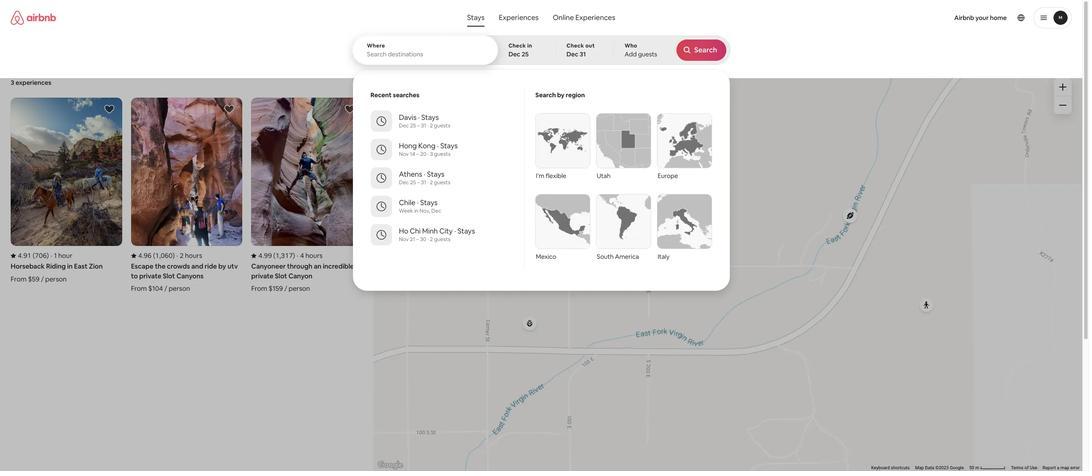 Task type: vqa. For each thing, say whether or not it's contained in the screenshot.
top after
no



Task type: describe. For each thing, give the bounding box(es) containing it.
canyons
[[177, 272, 204, 280]]

person inside horseback riding in east zion from $59 / person
[[45, 275, 67, 284]]

$59
[[28, 275, 40, 284]]

riding
[[46, 262, 66, 271]]

sightseeing
[[468, 48, 501, 56]]

in inside horseback riding in east zion from $59 / person
[[67, 262, 73, 271]]

minh
[[422, 227, 438, 236]]

hong kong · stays nov 14 – 20 · 3 guests
[[399, 141, 458, 158]]

4.91 (706)
[[18, 252, 49, 260]]

the
[[155, 262, 166, 271]]

nov inside hong kong · stays nov 14 – 20 · 3 guests
[[399, 151, 409, 158]]

stays inside hong kong · stays nov 14 – 20 · 3 guests
[[440, 141, 458, 151]]

terms of use
[[1011, 466, 1038, 471]]

escape the crowds and ride by utv to private slot canyons from $104 / person
[[131, 262, 238, 293]]

/ inside escape the crowds and ride by utv to private slot canyons from $104 / person
[[164, 285, 167, 293]]

(1,317)
[[273, 252, 295, 260]]

search by region
[[536, 91, 585, 99]]

from inside canyoneer through an incredible private slot canyon from $159 / person
[[251, 285, 267, 293]]

city
[[440, 227, 453, 236]]

stays button
[[460, 9, 492, 27]]

private inside escape the crowds and ride by utv to private slot canyons from $104 / person
[[139, 272, 161, 280]]

athens · stays dec 25 – 31 · 2 guests
[[399, 170, 451, 186]]

escape
[[131, 262, 154, 271]]

person inside escape the crowds and ride by utv to private slot canyons from $104 / person
[[169, 285, 190, 293]]

/ inside horseback riding in east zion from $59 / person
[[41, 275, 44, 284]]

google image
[[376, 460, 405, 472]]

$104
[[148, 285, 163, 293]]

home
[[990, 14, 1007, 22]]

ho chi minh city · stays nov 21 – 30 · 2 guests
[[399, 227, 475, 243]]

i'm flexible
[[536, 172, 567, 180]]

Entertainment button
[[267, 43, 323, 61]]

and for outdoors
[[584, 48, 595, 56]]

nature
[[563, 48, 583, 56]]

2 inside ho chi minh city · stays nov 21 – 30 · 2 guests
[[430, 236, 433, 243]]

slot inside canyoneer through an incredible private slot canyon from $159 / person
[[275, 272, 287, 280]]

hour
[[58, 252, 72, 260]]

zoom in image
[[1060, 84, 1067, 91]]

report a map error link
[[1043, 466, 1080, 471]]

3 experiences
[[11, 79, 51, 87]]

google
[[950, 466, 964, 471]]

experiences inside button
[[499, 13, 539, 22]]

dec inside check in dec 25
[[509, 50, 521, 58]]

kong
[[419, 141, 436, 151]]

stays inside the chile · stays week in nov, dec
[[420, 198, 438, 208]]

· 1 hour
[[51, 252, 72, 260]]

an
[[314, 262, 322, 271]]

who add guests
[[625, 42, 658, 58]]

Art and culture button
[[205, 43, 263, 61]]

error
[[1071, 466, 1080, 471]]

experiences button
[[492, 9, 546, 27]]

escape the crowds and ride by utv to private slot canyons group
[[131, 98, 243, 293]]

Nature and outdoors button
[[556, 43, 630, 61]]

of
[[1025, 466, 1029, 471]]

sports
[[395, 48, 414, 56]]

report a map error
[[1043, 466, 1080, 471]]

4.91
[[18, 252, 31, 260]]

· 4 hours
[[297, 252, 323, 260]]

out
[[586, 42, 595, 49]]

east
[[74, 262, 88, 271]]

2 inside athens · stays dec 25 – 31 · 2 guests
[[430, 179, 433, 186]]

check in dec 25
[[509, 42, 532, 58]]

online experiences
[[553, 13, 616, 22]]

· inside canyoneer through an incredible private slot canyon group
[[297, 252, 298, 260]]

athens
[[399, 170, 422, 179]]

· inside "escape the crowds and ride by utv to private slot canyons" group
[[177, 252, 178, 260]]

utv
[[228, 262, 238, 271]]

canyon
[[289, 272, 313, 280]]

/ inside canyoneer through an incredible private slot canyon from $159 / person
[[284, 285, 287, 293]]

50 m
[[970, 466, 981, 471]]

from inside escape the crowds and ride by utv to private slot canyons from $104 / person
[[131, 285, 147, 293]]

a
[[1057, 466, 1060, 471]]

recent searches
[[371, 91, 420, 99]]

50
[[970, 466, 975, 471]]

south
[[597, 253, 614, 261]]

(1,060)
[[153, 252, 175, 260]]

31 inside check out dec 31
[[580, 50, 586, 58]]

your
[[976, 14, 989, 22]]

experiences inside "link"
[[576, 13, 616, 22]]

25 for athens · stays
[[410, 179, 416, 186]]

online experiences link
[[546, 9, 623, 27]]

crowds
[[167, 262, 190, 271]]

check out dec 31
[[567, 42, 595, 58]]

davis
[[399, 113, 417, 122]]

guests inside ho chi minh city · stays nov 21 – 30 · 2 guests
[[434, 236, 451, 243]]

keyboard shortcuts
[[872, 466, 910, 471]]

stays inside athens · stays dec 25 – 31 · 2 guests
[[427, 170, 445, 179]]

check for 31
[[567, 42, 584, 49]]

chi
[[410, 227, 421, 236]]

report
[[1043, 466, 1056, 471]]

2 inside davis · stays dec 25 – 31 · 2 guests
[[430, 122, 433, 129]]

31 for athens · stays
[[421, 179, 426, 186]]

nature and outdoors
[[563, 48, 623, 56]]

food and drink
[[334, 48, 377, 56]]

20
[[420, 151, 427, 158]]

$159
[[269, 285, 283, 293]]

21
[[410, 236, 415, 243]]

Food and drink button
[[327, 43, 384, 61]]

stays inside davis · stays dec 25 – 31 · 2 guests
[[421, 113, 439, 122]]

use
[[1030, 466, 1038, 471]]

4.99
[[259, 252, 272, 260]]

experiences
[[16, 79, 51, 87]]

14
[[410, 151, 415, 158]]

in inside the chile · stays week in nov, dec
[[414, 208, 419, 215]]

nov,
[[420, 208, 430, 215]]

none search field containing stays
[[352, 0, 730, 291]]

30
[[420, 236, 426, 243]]

utah
[[597, 172, 611, 180]]

Sports button
[[388, 43, 422, 61]]

– inside davis · stays dec 25 – 31 · 2 guests
[[417, 122, 420, 129]]

who
[[625, 42, 638, 49]]

hong
[[399, 141, 417, 151]]

online
[[553, 13, 574, 22]]

0 horizontal spatial 3
[[11, 79, 14, 87]]

from inside horseback riding in east zion from $59 / person
[[11, 275, 27, 284]]

check for 25
[[509, 42, 526, 49]]



Task type: locate. For each thing, give the bounding box(es) containing it.
©2023
[[936, 466, 949, 471]]

dec inside davis · stays dec 25 – 31 · 2 guests
[[399, 122, 409, 129]]

america
[[615, 253, 639, 261]]

horseback
[[11, 262, 45, 271]]

1 vertical spatial by
[[218, 262, 226, 271]]

hours up 'an'
[[306, 252, 323, 260]]

stays right chile
[[420, 198, 438, 208]]

1 vertical spatial 25
[[410, 122, 416, 129]]

outdoors
[[597, 48, 623, 56]]

2 experiences from the left
[[576, 13, 616, 22]]

0 horizontal spatial check
[[509, 42, 526, 49]]

hours inside "escape the crowds and ride by utv to private slot canyons" group
[[185, 252, 202, 260]]

italy
[[658, 253, 670, 261]]

week
[[399, 208, 413, 215]]

0 horizontal spatial from
[[11, 275, 27, 284]]

0 vertical spatial nov
[[399, 151, 409, 158]]

Sightseeing button
[[460, 43, 509, 61]]

airbnb your home link
[[949, 8, 1013, 27]]

and left drink
[[350, 48, 361, 56]]

None search field
[[352, 0, 730, 291]]

mexico
[[536, 253, 556, 261]]

1 horizontal spatial and
[[350, 48, 361, 56]]

stays right athens
[[427, 170, 445, 179]]

guests right 30
[[434, 236, 451, 243]]

person inside canyoneer through an incredible private slot canyon from $159 / person
[[289, 285, 310, 293]]

stays tab panel
[[352, 36, 730, 291]]

25
[[522, 50, 529, 58], [410, 122, 416, 129], [410, 179, 416, 186]]

25 inside check in dec 25
[[522, 50, 529, 58]]

in left east on the left of the page
[[67, 262, 73, 271]]

slot up $159
[[275, 272, 287, 280]]

person
[[45, 275, 67, 284], [169, 285, 190, 293], [289, 285, 310, 293]]

where
[[367, 42, 385, 49]]

4
[[300, 252, 304, 260]]

/ right $59
[[41, 275, 44, 284]]

3 left "experiences"
[[11, 79, 14, 87]]

2 nov from the top
[[399, 236, 409, 243]]

guests up kong
[[434, 122, 451, 129]]

0 horizontal spatial and
[[191, 262, 203, 271]]

add to wishlist image
[[104, 104, 115, 115], [345, 104, 355, 115]]

guests inside hong kong · stays nov 14 – 20 · 3 guests
[[434, 151, 451, 158]]

0 vertical spatial 3
[[11, 79, 14, 87]]

dec inside the chile · stays week in nov, dec
[[432, 208, 441, 215]]

guests up the chile · stays week in nov, dec
[[434, 179, 451, 186]]

Where field
[[367, 50, 483, 58]]

2 inside "escape the crowds and ride by utv to private slot canyons" group
[[180, 252, 184, 260]]

Tours button
[[426, 43, 456, 61]]

1 vertical spatial nov
[[399, 236, 409, 243]]

1 horizontal spatial add to wishlist image
[[345, 104, 355, 115]]

1 horizontal spatial slot
[[275, 272, 287, 280]]

check inside check out dec 31
[[567, 42, 584, 49]]

what can we help you find? tab list
[[460, 9, 546, 27]]

0 horizontal spatial by
[[218, 262, 226, 271]]

guests inside athens · stays dec 25 – 31 · 2 guests
[[434, 179, 451, 186]]

0 vertical spatial 31
[[580, 50, 586, 58]]

2 horizontal spatial from
[[251, 285, 267, 293]]

0 horizontal spatial experiences
[[499, 13, 539, 22]]

from down to
[[131, 285, 147, 293]]

2 hours from the left
[[306, 252, 323, 260]]

from
[[11, 275, 27, 284], [131, 285, 147, 293], [251, 285, 267, 293]]

1 check from the left
[[509, 42, 526, 49]]

map data ©2023 google
[[916, 466, 964, 471]]

–
[[417, 122, 420, 129], [416, 151, 419, 158], [417, 179, 420, 186], [416, 236, 419, 243]]

1 horizontal spatial hours
[[306, 252, 323, 260]]

2 up kong
[[430, 122, 433, 129]]

canyoneer through an incredible private slot canyon group
[[251, 98, 363, 293]]

Wellness button
[[512, 43, 552, 61]]

2 horizontal spatial and
[[584, 48, 595, 56]]

from left $159
[[251, 285, 267, 293]]

1 vertical spatial 3
[[430, 151, 433, 158]]

31 down out
[[580, 50, 586, 58]]

– inside athens · stays dec 25 – 31 · 2 guests
[[417, 179, 420, 186]]

terms of use link
[[1011, 466, 1038, 471]]

nov left 14
[[399, 151, 409, 158]]

0 horizontal spatial slot
[[163, 272, 175, 280]]

1
[[54, 252, 57, 260]]

1 hours from the left
[[185, 252, 202, 260]]

2
[[430, 122, 433, 129], [430, 179, 433, 186], [430, 236, 433, 243], [180, 252, 184, 260]]

2 check from the left
[[567, 42, 584, 49]]

zoom out image
[[1060, 102, 1067, 109]]

slot down the
[[163, 272, 175, 280]]

31 inside davis · stays dec 25 – 31 · 2 guests
[[421, 122, 426, 129]]

and inside escape the crowds and ride by utv to private slot canyons from $104 / person
[[191, 262, 203, 271]]

nov
[[399, 151, 409, 158], [399, 236, 409, 243]]

food
[[334, 48, 349, 56]]

0 horizontal spatial /
[[41, 275, 44, 284]]

hours
[[185, 252, 202, 260], [306, 252, 323, 260]]

0 horizontal spatial person
[[45, 275, 67, 284]]

– inside ho chi minh city · stays nov 21 – 30 · 2 guests
[[416, 236, 419, 243]]

and up canyons
[[191, 262, 203, 271]]

from left $59
[[11, 275, 27, 284]]

– inside hong kong · stays nov 14 – 20 · 3 guests
[[416, 151, 419, 158]]

25 up chile
[[410, 179, 416, 186]]

4.99 (1,317)
[[259, 252, 295, 260]]

horseback riding in east zion from $59 / person
[[11, 262, 103, 284]]

1 horizontal spatial 3
[[430, 151, 433, 158]]

hours for an
[[306, 252, 323, 260]]

stays inside button
[[467, 13, 485, 22]]

31 right davis
[[421, 122, 426, 129]]

· inside horseback riding in east zion group
[[51, 252, 52, 260]]

0 vertical spatial by
[[557, 91, 565, 99]]

· inside the chile · stays week in nov, dec
[[417, 198, 419, 208]]

2 right 30
[[430, 236, 433, 243]]

0 horizontal spatial private
[[139, 272, 161, 280]]

1 nov from the top
[[399, 151, 409, 158]]

in left the nov,
[[414, 208, 419, 215]]

experiences
[[499, 13, 539, 22], [576, 13, 616, 22]]

keyboard shortcuts button
[[872, 466, 910, 472]]

check left out
[[567, 42, 584, 49]]

check inside check in dec 25
[[509, 42, 526, 49]]

1 vertical spatial in
[[414, 208, 419, 215]]

1 experiences from the left
[[499, 13, 539, 22]]

stays inside ho chi minh city · stays nov 21 – 30 · 2 guests
[[458, 227, 475, 236]]

2 up crowds
[[180, 252, 184, 260]]

1 horizontal spatial person
[[169, 285, 190, 293]]

25 up hong
[[410, 122, 416, 129]]

nov left 21
[[399, 236, 409, 243]]

stays right kong
[[440, 141, 458, 151]]

by inside stays tab panel
[[557, 91, 565, 99]]

4.96 out of 5 average rating,  1,060 reviews image
[[131, 252, 175, 260]]

25 for davis · stays
[[410, 122, 416, 129]]

2 horizontal spatial in
[[528, 42, 532, 49]]

guests right the add
[[638, 50, 658, 58]]

dec
[[509, 50, 521, 58], [567, 50, 579, 58], [399, 122, 409, 129], [399, 179, 409, 186], [432, 208, 441, 215]]

4.99 out of 5 average rating,  1,317 reviews image
[[251, 252, 295, 260]]

/ right $104
[[164, 285, 167, 293]]

guests right 20
[[434, 151, 451, 158]]

airbnb your home
[[955, 14, 1007, 22]]

map
[[916, 466, 924, 471]]

hours up crowds
[[185, 252, 202, 260]]

drink
[[362, 48, 377, 56]]

recent
[[371, 91, 392, 99]]

dec inside athens · stays dec 25 – 31 · 2 guests
[[399, 179, 409, 186]]

keyboard
[[872, 466, 890, 471]]

– right davis
[[417, 122, 420, 129]]

1 horizontal spatial private
[[251, 272, 274, 280]]

add to wishlist image
[[224, 104, 235, 115]]

4.91 out of 5 average rating,  706 reviews image
[[11, 252, 49, 260]]

add
[[625, 50, 637, 58]]

add to wishlist image inside horseback riding in east zion group
[[104, 104, 115, 115]]

experiences up out
[[576, 13, 616, 22]]

1 horizontal spatial by
[[557, 91, 565, 99]]

ho
[[399, 227, 409, 236]]

google map
showing 3 experiences. region
[[374, 68, 1083, 472]]

2 vertical spatial in
[[67, 262, 73, 271]]

slot inside escape the crowds and ride by utv to private slot canyons from $104 / person
[[163, 272, 175, 280]]

hours inside canyoneer through an incredible private slot canyon group
[[306, 252, 323, 260]]

shortcuts
[[891, 466, 910, 471]]

in inside check in dec 25
[[528, 42, 532, 49]]

through
[[287, 262, 313, 271]]

1 vertical spatial 31
[[421, 122, 426, 129]]

31 for davis · stays
[[421, 122, 426, 129]]

by inside escape the crowds and ride by utv to private slot canyons from $104 / person
[[218, 262, 226, 271]]

2 slot from the left
[[275, 272, 287, 280]]

south america
[[597, 253, 639, 261]]

add to wishlist image for hours
[[345, 104, 355, 115]]

3
[[11, 79, 14, 87], [430, 151, 433, 158]]

and for drink
[[350, 48, 361, 56]]

2 private from the left
[[251, 272, 274, 280]]

1 slot from the left
[[163, 272, 175, 280]]

hours for crowds
[[185, 252, 202, 260]]

·
[[418, 113, 420, 122], [428, 122, 429, 129], [437, 141, 439, 151], [428, 151, 429, 158], [424, 170, 426, 179], [428, 179, 429, 186], [417, 198, 419, 208], [454, 227, 456, 236], [428, 236, 429, 243], [51, 252, 52, 260], [177, 252, 178, 260], [297, 252, 298, 260]]

0 horizontal spatial in
[[67, 262, 73, 271]]

airbnb
[[955, 14, 975, 22]]

3 inside hong kong · stays nov 14 – 20 · 3 guests
[[430, 151, 433, 158]]

check down experiences button
[[509, 42, 526, 49]]

private down 'canyoneer'
[[251, 272, 274, 280]]

50 m button
[[967, 466, 1009, 472]]

2 horizontal spatial /
[[284, 285, 287, 293]]

private inside canyoneer through an incredible private slot canyon from $159 / person
[[251, 272, 274, 280]]

zion
[[89, 262, 103, 271]]

nov inside ho chi minh city · stays nov 21 – 30 · 2 guests
[[399, 236, 409, 243]]

horseback riding in east zion group
[[11, 98, 122, 284]]

1 horizontal spatial in
[[414, 208, 419, 215]]

searches
[[393, 91, 420, 99]]

canyoneer through an incredible private slot canyon from $159 / person
[[251, 262, 354, 293]]

– right 21
[[416, 236, 419, 243]]

0 vertical spatial in
[[528, 42, 532, 49]]

1 horizontal spatial /
[[164, 285, 167, 293]]

3 right 20
[[430, 151, 433, 158]]

dec inside check out dec 31
[[567, 50, 579, 58]]

0 horizontal spatial add to wishlist image
[[104, 104, 115, 115]]

31 up the chile · stays week in nov, dec
[[421, 179, 426, 186]]

0 vertical spatial 25
[[522, 50, 529, 58]]

experiences up check in dec 25
[[499, 13, 539, 22]]

1 add to wishlist image from the left
[[104, 104, 115, 115]]

– right 14
[[416, 151, 419, 158]]

add to wishlist image for hour
[[104, 104, 115, 115]]

2 add to wishlist image from the left
[[345, 104, 355, 115]]

stays right 'city'
[[458, 227, 475, 236]]

· 2 hours
[[177, 252, 202, 260]]

recent searches group
[[360, 88, 524, 249]]

ride
[[205, 262, 217, 271]]

m
[[976, 466, 980, 471]]

by left region
[[557, 91, 565, 99]]

2 vertical spatial 25
[[410, 179, 416, 186]]

0 horizontal spatial hours
[[185, 252, 202, 260]]

person down riding
[[45, 275, 67, 284]]

31 inside athens · stays dec 25 – 31 · 2 guests
[[421, 179, 426, 186]]

check
[[509, 42, 526, 49], [567, 42, 584, 49]]

by left "utv" at the bottom of the page
[[218, 262, 226, 271]]

wellness
[[520, 48, 545, 56]]

stays up the sightseeing button
[[467, 13, 485, 22]]

region
[[566, 91, 585, 99]]

25 inside athens · stays dec 25 – 31 · 2 guests
[[410, 179, 416, 186]]

incredible
[[323, 262, 354, 271]]

1 horizontal spatial from
[[131, 285, 147, 293]]

private down escape
[[139, 272, 161, 280]]

map
[[1061, 466, 1070, 471]]

i'm
[[536, 172, 545, 180]]

– up the chile · stays week in nov, dec
[[417, 179, 420, 186]]

canyoneer
[[251, 262, 286, 271]]

and right nature
[[584, 48, 595, 56]]

guests inside davis · stays dec 25 – 31 · 2 guests
[[434, 122, 451, 129]]

stays right davis
[[421, 113, 439, 122]]

search
[[536, 91, 556, 99]]

1 horizontal spatial experiences
[[576, 13, 616, 22]]

europe
[[658, 172, 678, 180]]

2 right athens
[[430, 179, 433, 186]]

/ right $159
[[284, 285, 287, 293]]

/
[[41, 275, 44, 284], [164, 285, 167, 293], [284, 285, 287, 293]]

add to wishlist image inside canyoneer through an incredible private slot canyon group
[[345, 104, 355, 115]]

25 down experiences button
[[522, 50, 529, 58]]

31
[[580, 50, 586, 58], [421, 122, 426, 129], [421, 179, 426, 186]]

25 inside davis · stays dec 25 – 31 · 2 guests
[[410, 122, 416, 129]]

person down canyons
[[169, 285, 190, 293]]

profile element
[[633, 0, 1072, 36]]

davis · stays dec 25 – 31 · 2 guests
[[399, 113, 451, 129]]

1 private from the left
[[139, 272, 161, 280]]

(706)
[[33, 252, 49, 260]]

person down canyon
[[289, 285, 310, 293]]

flexible
[[546, 172, 567, 180]]

in down experiences button
[[528, 42, 532, 49]]

guests
[[638, 50, 658, 58], [434, 122, 451, 129], [434, 151, 451, 158], [434, 179, 451, 186], [434, 236, 451, 243]]

guests inside who add guests
[[638, 50, 658, 58]]

2 horizontal spatial person
[[289, 285, 310, 293]]

1 horizontal spatial check
[[567, 42, 584, 49]]

2 vertical spatial 31
[[421, 179, 426, 186]]



